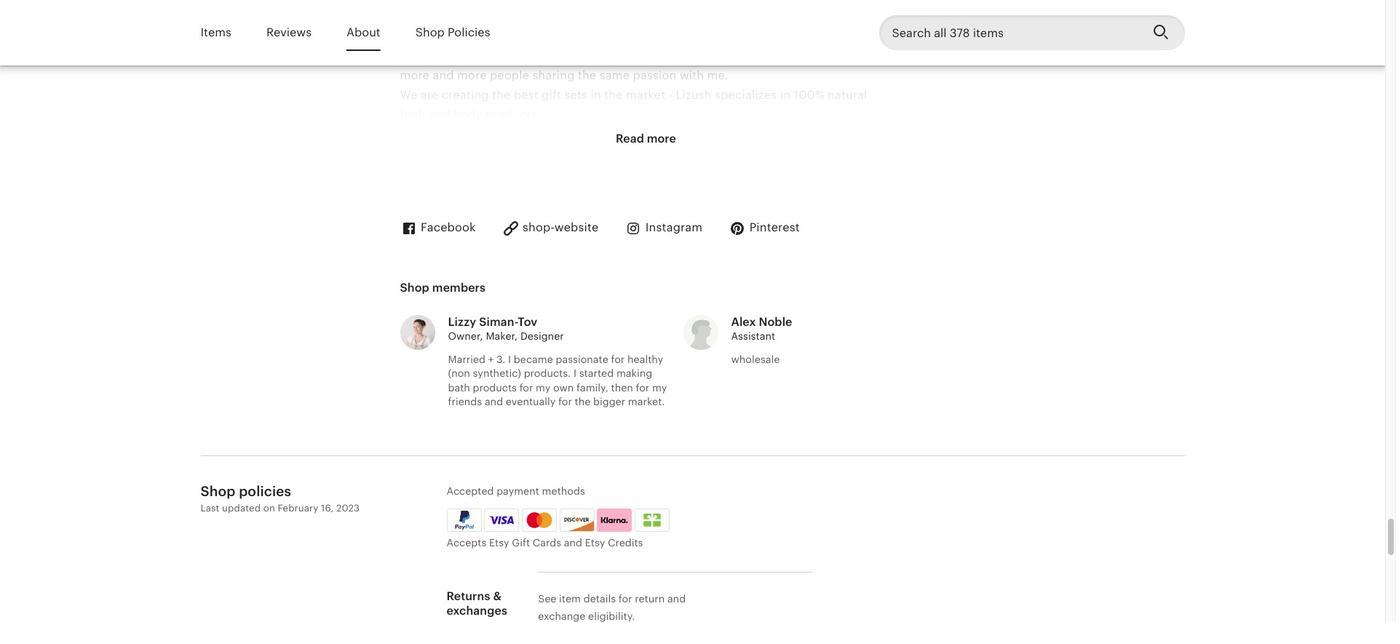 Task type: vqa. For each thing, say whether or not it's contained in the screenshot.
205.47
no



Task type: describe. For each thing, give the bounding box(es) containing it.
(non
[[448, 368, 470, 379]]

updated
[[222, 503, 261, 514]]

for up making
[[611, 354, 625, 365]]

2 my from the left
[[653, 382, 667, 394]]

klarna image
[[597, 509, 632, 532]]

read
[[616, 132, 644, 145]]

tov
[[518, 315, 538, 329]]

exchanges
[[447, 605, 508, 619]]

about
[[347, 25, 381, 39]]

items
[[201, 25, 232, 39]]

policies
[[239, 484, 291, 499]]

mastercard image
[[524, 511, 555, 530]]

pinterest link
[[729, 220, 800, 237]]

item
[[559, 594, 581, 606]]

1 horizontal spatial i
[[574, 368, 577, 379]]

discover image
[[561, 512, 595, 533]]

passionate
[[556, 354, 609, 365]]

shop-website link
[[502, 220, 599, 237]]

credits
[[608, 537, 643, 549]]

facebook link
[[400, 220, 476, 237]]

assistant
[[732, 331, 776, 342]]

owner,
[[448, 331, 483, 342]]

read more button
[[603, 121, 690, 156]]

methods
[[542, 486, 585, 497]]

alex noble assistant
[[732, 315, 793, 342]]

siman-
[[479, 315, 518, 329]]

1 horizontal spatial and
[[564, 537, 583, 549]]

2 etsy from the left
[[585, 537, 605, 549]]

married
[[448, 354, 486, 365]]

became
[[514, 354, 553, 365]]

family,
[[577, 382, 609, 394]]

+
[[488, 354, 494, 365]]

products
[[473, 382, 517, 394]]

reviews
[[266, 25, 312, 39]]

more
[[647, 132, 676, 145]]

details
[[584, 594, 616, 606]]

eligibility.
[[588, 611, 635, 623]]

shop policies link
[[416, 16, 490, 50]]

instagram link
[[625, 220, 703, 237]]

february
[[278, 503, 319, 514]]

1 etsy from the left
[[489, 537, 509, 549]]

on
[[263, 503, 275, 514]]

then
[[611, 382, 633, 394]]

maker,
[[486, 331, 518, 342]]

for up eventually
[[520, 382, 533, 394]]

3.
[[497, 354, 506, 365]]

alex
[[732, 315, 756, 329]]

shop policies last updated on february 16, 2023
[[201, 484, 360, 514]]

bigger
[[594, 396, 626, 408]]

started
[[579, 368, 614, 379]]

returns & exchanges
[[447, 590, 508, 619]]



Task type: locate. For each thing, give the bounding box(es) containing it.
shop for members
[[400, 281, 430, 295]]

for up eligibility.
[[619, 594, 633, 606]]

i
[[508, 354, 511, 365], [574, 368, 577, 379]]

1 my from the left
[[536, 382, 551, 394]]

&
[[493, 590, 502, 604]]

instagram
[[646, 220, 703, 234]]

noble
[[759, 315, 793, 329]]

shop left 'policies'
[[416, 25, 445, 39]]

and down 'products'
[[485, 396, 503, 408]]

cards
[[533, 537, 562, 549]]

i down passionate on the bottom left of page
[[574, 368, 577, 379]]

1 vertical spatial shop
[[400, 281, 430, 295]]

and inside see item details for return and exchange eligibility.
[[668, 594, 686, 606]]

i right the 3.
[[508, 354, 511, 365]]

0 horizontal spatial etsy
[[489, 537, 509, 549]]

shop policies
[[416, 25, 490, 39]]

shop for policies
[[201, 484, 236, 499]]

lizzy siman-tov owner, maker, designer
[[448, 315, 564, 342]]

policies
[[448, 25, 490, 39]]

items link
[[201, 16, 232, 50]]

and down discover image
[[564, 537, 583, 549]]

wholesale
[[732, 354, 780, 365]]

see
[[538, 594, 557, 606]]

etsy
[[489, 537, 509, 549], [585, 537, 605, 549]]

shop members
[[400, 281, 486, 295]]

designer
[[521, 331, 564, 342]]

bath
[[448, 382, 470, 394]]

market.
[[628, 396, 665, 408]]

married +  3.   i became passionate for healthy (non synthetic) products.                  i started making bath products for my own family, then for my friends and eventually for the bigger market.
[[448, 354, 667, 408]]

shop inside 'shop policies last updated on february 16, 2023'
[[201, 484, 236, 499]]

accepts
[[447, 537, 487, 549]]

Search all 378 items text field
[[879, 15, 1142, 50]]

reviews link
[[266, 16, 312, 50]]

website
[[555, 220, 599, 234]]

etsy left gift
[[489, 537, 509, 549]]

for up market.
[[636, 382, 650, 394]]

exchange
[[538, 611, 586, 623]]

lizzy
[[448, 315, 476, 329]]

last
[[201, 503, 220, 514]]

facebook
[[421, 220, 476, 234]]

pinterest
[[750, 220, 800, 234]]

accepts etsy gift cards and etsy credits
[[447, 537, 643, 549]]

shop up last on the bottom
[[201, 484, 236, 499]]

0 vertical spatial shop
[[416, 25, 445, 39]]

for
[[611, 354, 625, 365], [520, 382, 533, 394], [636, 382, 650, 394], [559, 396, 572, 408], [619, 594, 633, 606]]

and right return
[[668, 594, 686, 606]]

healthy
[[628, 354, 664, 365]]

shop-
[[523, 220, 555, 234]]

return
[[635, 594, 665, 606]]

1 vertical spatial and
[[564, 537, 583, 549]]

0 horizontal spatial my
[[536, 382, 551, 394]]

payment
[[497, 486, 540, 497]]

2 vertical spatial and
[[668, 594, 686, 606]]

about link
[[347, 16, 381, 50]]

etsy down discover image
[[585, 537, 605, 549]]

visa image
[[490, 514, 514, 527]]

0 vertical spatial and
[[485, 396, 503, 408]]

my
[[536, 382, 551, 394], [653, 382, 667, 394]]

2 vertical spatial shop
[[201, 484, 236, 499]]

and
[[485, 396, 503, 408], [564, 537, 583, 549], [668, 594, 686, 606]]

making
[[617, 368, 653, 379]]

gift
[[512, 537, 530, 549]]

1 horizontal spatial my
[[653, 382, 667, 394]]

synthetic)
[[473, 368, 521, 379]]

1 horizontal spatial etsy
[[585, 537, 605, 549]]

2 horizontal spatial and
[[668, 594, 686, 606]]

the
[[575, 396, 591, 408]]

returns
[[447, 590, 490, 604]]

my up market.
[[653, 382, 667, 394]]

giftcard image
[[640, 514, 665, 527]]

for down own
[[559, 396, 572, 408]]

friends
[[448, 396, 482, 408]]

and inside married +  3.   i became passionate for healthy (non synthetic) products.                  i started making bath products for my own family, then for my friends and eventually for the bigger market.
[[485, 396, 503, 408]]

2023
[[336, 503, 360, 514]]

paypal image
[[449, 511, 480, 530]]

shop
[[416, 25, 445, 39], [400, 281, 430, 295], [201, 484, 236, 499]]

eventually
[[506, 396, 556, 408]]

0 horizontal spatial i
[[508, 354, 511, 365]]

read more
[[616, 132, 676, 145]]

shop left members
[[400, 281, 430, 295]]

shop for policies
[[416, 25, 445, 39]]

0 horizontal spatial and
[[485, 396, 503, 408]]

my down products.
[[536, 382, 551, 394]]

1 vertical spatial i
[[574, 368, 577, 379]]

16,
[[321, 503, 334, 514]]

0 vertical spatial i
[[508, 354, 511, 365]]

for inside see item details for return and exchange eligibility.
[[619, 594, 633, 606]]

accepted payment methods
[[447, 486, 585, 497]]

products.
[[524, 368, 571, 379]]

accepted
[[447, 486, 494, 497]]

shop-website
[[523, 220, 599, 234]]

see item details for return and exchange eligibility.
[[538, 594, 686, 623]]

members
[[432, 281, 486, 295]]

own
[[554, 382, 574, 394]]



